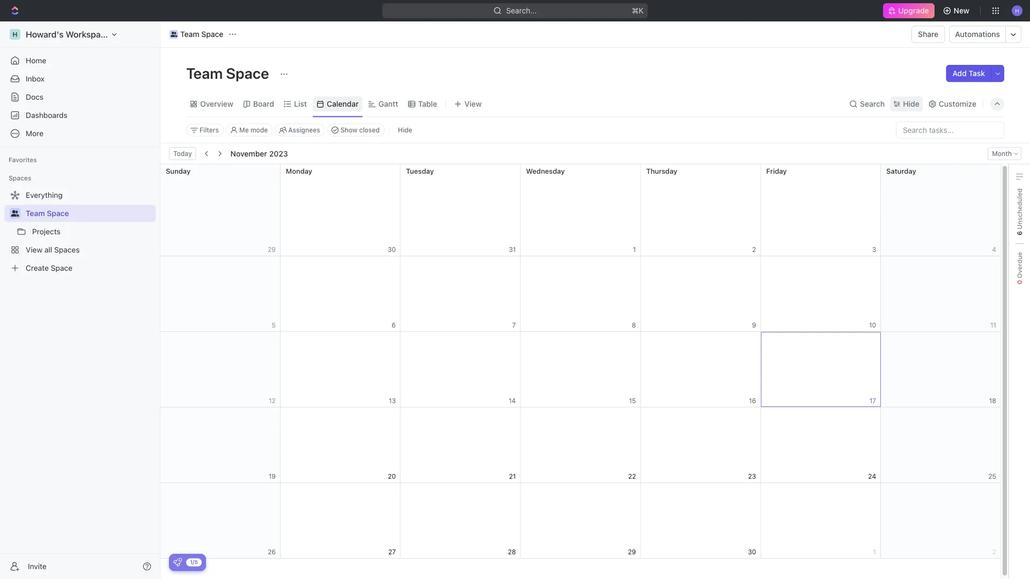 Task type: vqa. For each thing, say whether or not it's contained in the screenshot.
No Most Used Docs image
no



Task type: describe. For each thing, give the bounding box(es) containing it.
11
[[991, 321, 997, 329]]

mode
[[251, 126, 268, 134]]

row containing 26
[[160, 483, 1001, 559]]

automations button
[[950, 26, 1006, 42]]

9
[[752, 321, 756, 329]]

16
[[749, 397, 756, 405]]

view all spaces
[[26, 246, 80, 254]]

projects
[[32, 227, 61, 236]]

list
[[294, 100, 307, 108]]

0 vertical spatial user group image
[[171, 32, 177, 37]]

inbox
[[26, 74, 45, 83]]

view button
[[451, 97, 486, 112]]

25
[[989, 473, 997, 480]]

31
[[509, 246, 516, 253]]

wednesday
[[526, 167, 565, 175]]

onboarding checklist button element
[[173, 559, 182, 567]]

tree inside sidebar navigation
[[4, 187, 156, 277]]

1 vertical spatial 6
[[392, 321, 396, 329]]

10
[[869, 321, 876, 329]]

today button
[[169, 147, 196, 160]]

row containing 19
[[160, 408, 1001, 483]]

table link
[[416, 97, 437, 112]]

⌘k
[[632, 6, 644, 15]]

h inside h dropdown button
[[1015, 7, 1020, 14]]

dashboards link
[[4, 107, 156, 124]]

monday
[[286, 167, 312, 175]]

november 2023
[[231, 149, 288, 158]]

3
[[872, 246, 876, 253]]

gantt link
[[376, 97, 398, 112]]

0 horizontal spatial 30
[[388, 246, 396, 253]]

upgrade link
[[884, 3, 935, 18]]

onboarding checklist button image
[[173, 559, 182, 567]]

new
[[954, 6, 970, 15]]

7
[[512, 321, 516, 329]]

overview
[[200, 100, 233, 108]]

search button
[[846, 97, 888, 112]]

5
[[272, 321, 276, 329]]

month
[[992, 150, 1012, 158]]

13
[[389, 397, 396, 405]]

automations
[[955, 30, 1000, 39]]

calendar
[[327, 100, 359, 108]]

show closed button
[[327, 124, 385, 137]]

workspace
[[66, 29, 110, 39]]

home link
[[4, 52, 156, 69]]

view all spaces link
[[4, 241, 153, 259]]

27
[[388, 548, 396, 556]]

share
[[918, 30, 939, 39]]

user group image inside tree
[[11, 210, 19, 217]]

show
[[341, 126, 358, 134]]

howard's
[[26, 29, 64, 39]]

today
[[173, 150, 192, 158]]

1 horizontal spatial 30
[[748, 548, 756, 556]]

18
[[989, 397, 997, 405]]

12
[[269, 397, 276, 405]]

hide button
[[394, 124, 417, 137]]

hide inside hide dropdown button
[[903, 100, 920, 108]]

1 vertical spatial team space
[[186, 64, 272, 82]]

28
[[508, 548, 516, 556]]

search...
[[506, 6, 537, 15]]

board
[[253, 100, 274, 108]]

all
[[44, 246, 52, 254]]

0 vertical spatial team space
[[180, 30, 223, 39]]

15
[[629, 397, 636, 405]]

grid containing sunday
[[160, 164, 1001, 580]]

me mode button
[[226, 124, 273, 137]]

home
[[26, 56, 46, 65]]

assignees button
[[275, 124, 325, 137]]

team space inside sidebar navigation
[[26, 209, 69, 218]]

sunday
[[166, 167, 191, 175]]

thursday
[[646, 167, 678, 175]]

team inside tree
[[26, 209, 45, 218]]

month button
[[988, 147, 1022, 160]]

filters button
[[186, 124, 224, 137]]

h button
[[1009, 2, 1026, 19]]

0
[[1016, 280, 1024, 285]]

more
[[26, 129, 43, 138]]

show closed
[[341, 126, 380, 134]]



Task type: locate. For each thing, give the bounding box(es) containing it.
0 vertical spatial 6
[[1016, 231, 1024, 236]]

0 vertical spatial team
[[180, 30, 199, 39]]

0 vertical spatial 1
[[633, 246, 636, 253]]

customize
[[939, 100, 977, 108]]

table
[[418, 100, 437, 108]]

overview link
[[198, 97, 233, 112]]

8
[[632, 321, 636, 329]]

1/5
[[190, 559, 198, 566]]

projects link
[[32, 223, 153, 240]]

spaces down favorites button
[[9, 174, 31, 182]]

0 horizontal spatial 1
[[633, 246, 636, 253]]

row
[[160, 164, 1001, 256], [160, 256, 1001, 332], [160, 332, 1001, 408], [160, 408, 1001, 483], [160, 483, 1001, 559]]

team
[[180, 30, 199, 39], [186, 64, 223, 82], [26, 209, 45, 218]]

29
[[268, 246, 276, 253], [628, 548, 636, 556]]

0 vertical spatial spaces
[[9, 174, 31, 182]]

task
[[969, 69, 985, 78]]

2 vertical spatial team
[[26, 209, 45, 218]]

dashboards
[[26, 111, 67, 120]]

1 horizontal spatial 6
[[1016, 231, 1024, 236]]

everything
[[26, 191, 63, 200]]

add
[[953, 69, 967, 78]]

5 row from the top
[[160, 483, 1001, 559]]

view inside button
[[465, 100, 482, 108]]

hide
[[903, 100, 920, 108], [398, 126, 412, 134]]

hide down gantt
[[398, 126, 412, 134]]

assignees
[[288, 126, 320, 134]]

1 vertical spatial 1
[[873, 548, 876, 556]]

14
[[509, 397, 516, 405]]

2
[[752, 246, 756, 253], [993, 548, 997, 556]]

1 horizontal spatial 29
[[628, 548, 636, 556]]

row containing 12
[[160, 332, 1001, 408]]

space inside "create space" link
[[51, 264, 72, 273]]

1 horizontal spatial team space link
[[167, 28, 226, 41]]

user group image
[[171, 32, 177, 37], [11, 210, 19, 217]]

0 horizontal spatial view
[[26, 246, 42, 254]]

0 vertical spatial 30
[[388, 246, 396, 253]]

4
[[992, 246, 997, 253]]

create space
[[26, 264, 72, 273]]

1 vertical spatial view
[[26, 246, 42, 254]]

view inside tree
[[26, 246, 42, 254]]

1 horizontal spatial h
[[1015, 7, 1020, 14]]

saturday
[[887, 167, 916, 175]]

3 row from the top
[[160, 332, 1001, 408]]

0 horizontal spatial h
[[13, 31, 18, 38]]

1 vertical spatial team space link
[[26, 205, 153, 222]]

Search tasks... text field
[[897, 122, 1004, 138]]

spaces right all
[[54, 246, 80, 254]]

1 vertical spatial h
[[13, 31, 18, 38]]

1 horizontal spatial hide
[[903, 100, 920, 108]]

2 row from the top
[[160, 256, 1001, 332]]

1 vertical spatial spaces
[[54, 246, 80, 254]]

1 vertical spatial hide
[[398, 126, 412, 134]]

0 horizontal spatial hide
[[398, 126, 412, 134]]

november
[[231, 149, 267, 158]]

0 vertical spatial 29
[[268, 246, 276, 253]]

hide right search
[[903, 100, 920, 108]]

overdue
[[1016, 252, 1024, 280]]

1 vertical spatial team
[[186, 64, 223, 82]]

0 horizontal spatial 6
[[392, 321, 396, 329]]

1 row from the top
[[160, 164, 1001, 256]]

0 vertical spatial team space link
[[167, 28, 226, 41]]

sidebar navigation
[[0, 21, 163, 580]]

0 vertical spatial view
[[465, 100, 482, 108]]

new button
[[939, 2, 976, 19]]

1 horizontal spatial 1
[[873, 548, 876, 556]]

howard's workspace, , element
[[10, 29, 20, 40]]

row containing 29
[[160, 164, 1001, 256]]

hide inside hide button
[[398, 126, 412, 134]]

1 horizontal spatial view
[[465, 100, 482, 108]]

hide button
[[890, 97, 923, 112]]

add task
[[953, 69, 985, 78]]

0 horizontal spatial 2
[[752, 246, 756, 253]]

gantt
[[379, 100, 398, 108]]

1 vertical spatial user group image
[[11, 210, 19, 217]]

search
[[860, 100, 885, 108]]

h inside howard's workspace, , element
[[13, 31, 18, 38]]

0 horizontal spatial spaces
[[9, 174, 31, 182]]

create
[[26, 264, 49, 273]]

customize button
[[925, 97, 980, 112]]

docs
[[26, 93, 43, 101]]

4 row from the top
[[160, 408, 1001, 483]]

0 horizontal spatial team space link
[[26, 205, 153, 222]]

list link
[[292, 97, 307, 112]]

space
[[201, 30, 223, 39], [226, 64, 269, 82], [47, 209, 69, 218], [51, 264, 72, 273]]

tree
[[4, 187, 156, 277]]

23
[[748, 473, 756, 480]]

2 vertical spatial team space
[[26, 209, 69, 218]]

closed
[[359, 126, 380, 134]]

1 horizontal spatial spaces
[[54, 246, 80, 254]]

team space link
[[167, 28, 226, 41], [26, 205, 153, 222]]

1 horizontal spatial user group image
[[171, 32, 177, 37]]

view right table
[[465, 100, 482, 108]]

1 vertical spatial 29
[[628, 548, 636, 556]]

19
[[269, 473, 276, 480]]

22
[[628, 473, 636, 480]]

favorites button
[[4, 153, 41, 166]]

0 horizontal spatial user group image
[[11, 210, 19, 217]]

row containing 5
[[160, 256, 1001, 332]]

0 vertical spatial hide
[[903, 100, 920, 108]]

invite
[[28, 562, 47, 571]]

view button
[[451, 91, 486, 117]]

view for view all spaces
[[26, 246, 42, 254]]

1
[[633, 246, 636, 253], [873, 548, 876, 556]]

howard's workspace
[[26, 29, 110, 39]]

upgrade
[[899, 6, 929, 15]]

me
[[239, 126, 249, 134]]

inbox link
[[4, 70, 156, 87]]

1 horizontal spatial 2
[[993, 548, 997, 556]]

favorites
[[9, 156, 37, 164]]

view for view
[[465, 100, 482, 108]]

0 vertical spatial 2
[[752, 246, 756, 253]]

tree containing everything
[[4, 187, 156, 277]]

1 vertical spatial 2
[[993, 548, 997, 556]]

filters
[[200, 126, 219, 134]]

24
[[868, 473, 876, 480]]

calendar link
[[325, 97, 359, 112]]

0 horizontal spatial 29
[[268, 246, 276, 253]]

create space link
[[4, 260, 153, 277]]

me mode
[[239, 126, 268, 134]]

docs link
[[4, 89, 156, 106]]

grid
[[160, 164, 1001, 580]]

everything link
[[4, 187, 153, 204]]

share button
[[912, 26, 945, 43]]

unscheduled
[[1016, 189, 1024, 231]]

view left all
[[26, 246, 42, 254]]

20
[[388, 473, 396, 480]]

21
[[509, 473, 516, 480]]

1 vertical spatial 30
[[748, 548, 756, 556]]

h
[[1015, 7, 1020, 14], [13, 31, 18, 38]]

board link
[[251, 97, 274, 112]]

0 vertical spatial h
[[1015, 7, 1020, 14]]

2023
[[269, 149, 288, 158]]



